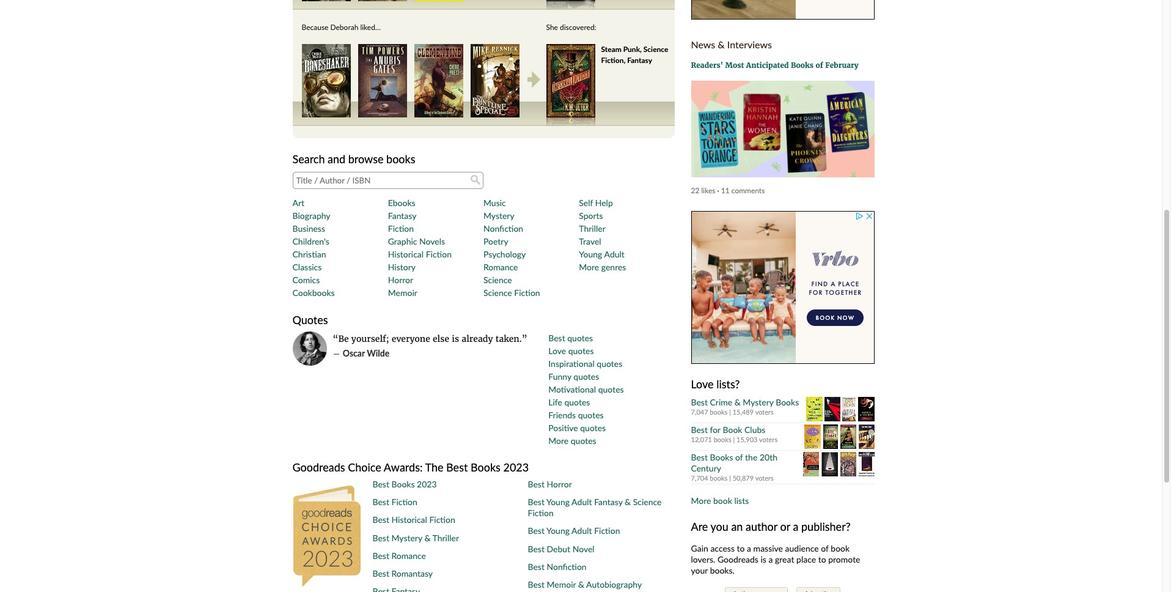 Task type: locate. For each thing, give the bounding box(es) containing it.
0 vertical spatial thriller
[[579, 223, 606, 234]]

fantasy
[[628, 56, 653, 65], [388, 210, 417, 221], [595, 497, 623, 507]]

life quotes link
[[549, 397, 590, 407]]

more down positive at the bottom left
[[549, 436, 569, 446]]

friends
[[549, 410, 576, 420]]

1 vertical spatial is
[[761, 554, 767, 564]]

nonfiction down mystery link
[[484, 223, 524, 234]]

mystery inside best crime & mystery books 7,047 books | 15,489 voters
[[743, 397, 774, 407]]

a right or
[[794, 520, 799, 533]]

2 vertical spatial |
[[730, 474, 731, 482]]

books down best for book clubs link
[[714, 435, 732, 443]]

some we love, some we hate, some we eat by hal herzog image
[[414, 0, 463, 1]]

best inside best for book clubs 12,071 books | 15,903 voters
[[691, 424, 708, 435]]

books inside best books of the 20th century 7,704 books | 50,879 voters
[[710, 474, 728, 482]]

best up best debut novel
[[528, 526, 545, 536]]

0 horizontal spatial love
[[549, 346, 566, 356]]

mystery inside 'music mystery nonfiction poetry psychology romance science science fiction'
[[484, 210, 515, 221]]

romance up science link
[[484, 262, 518, 272]]

fantasy up best young adult fiction link
[[595, 497, 623, 507]]

ebooks link
[[388, 198, 416, 208]]

historical fiction link
[[388, 249, 452, 259]]

best up 'best romantasy'
[[373, 550, 390, 561]]

1 horizontal spatial memoir
[[547, 579, 576, 590]]

0 vertical spatial fantasy
[[628, 56, 653, 65]]

books inside best crime & mystery books 7,047 books | 15,489 voters
[[710, 408, 728, 416]]

memoir
[[388, 287, 418, 298], [547, 579, 576, 590]]

of left february
[[816, 61, 824, 70]]

motivational
[[549, 384, 596, 395]]

fiction down best horror
[[528, 508, 554, 518]]

fiction inside 'music mystery nonfiction poetry psychology romance science science fiction'
[[515, 287, 541, 298]]

a down the massive
[[769, 554, 773, 564]]

to kill a mockingbird by harper lee image
[[804, 452, 820, 476]]

best left debut
[[528, 544, 545, 554]]

0 vertical spatial love
[[549, 346, 566, 356]]

fiction
[[388, 223, 414, 234], [426, 249, 452, 259], [515, 287, 541, 298], [392, 497, 418, 507], [528, 508, 554, 518], [430, 515, 456, 525], [595, 526, 621, 536]]

1 vertical spatial |
[[734, 435, 735, 443]]

2023 down the the
[[417, 479, 437, 489]]

best up century
[[691, 452, 708, 462]]

best down best romance 'link'
[[373, 568, 390, 579]]

1 vertical spatial more
[[549, 436, 569, 446]]

voters up clubs
[[756, 408, 774, 416]]

best fiction
[[373, 497, 418, 507]]

best down best nonfiction
[[528, 579, 545, 590]]

thriller link
[[579, 223, 606, 234]]

0 vertical spatial is
[[452, 333, 459, 344]]

0 horizontal spatial is
[[452, 333, 459, 344]]

0 horizontal spatial thriller
[[433, 532, 459, 543]]

2 horizontal spatial fantasy
[[628, 56, 653, 65]]

children's link
[[293, 236, 330, 247]]

2 vertical spatial voters
[[756, 474, 774, 482]]

thriller down the best historical fiction link
[[433, 532, 459, 543]]

best nonfiction
[[528, 561, 587, 572]]

best books of the 20th century 7,704 books | 50,879 voters
[[691, 452, 778, 482]]

best books of the 20th century link
[[691, 452, 778, 473]]

fiction up "best mystery & thriller" link on the left of page
[[430, 515, 456, 525]]

1 horizontal spatial 2023
[[504, 461, 529, 474]]

is right else
[[452, 333, 459, 344]]

young up debut
[[547, 526, 570, 536]]

is
[[452, 333, 459, 344], [761, 554, 767, 564]]

because
[[302, 23, 329, 32]]

is inside "be yourself; everyone else is already taken." ― oscar wilde
[[452, 333, 459, 344]]

best for best for book clubs 12,071 books | 15,903 voters
[[691, 424, 708, 435]]

2 horizontal spatial mystery
[[743, 397, 774, 407]]

1 vertical spatial mystery
[[743, 397, 774, 407]]

best historical fiction link
[[373, 515, 456, 525]]

0 horizontal spatial nonfiction
[[484, 223, 524, 234]]

positive quotes link
[[549, 423, 606, 433]]

fiction down romance link
[[515, 287, 541, 298]]

books
[[791, 61, 814, 70], [776, 397, 800, 407], [710, 452, 734, 462], [471, 461, 501, 474], [392, 479, 415, 489]]

best for best crime & mystery books 7,047 books | 15,489 voters
[[691, 397, 708, 407]]

1 vertical spatial a
[[748, 543, 752, 553]]

more down 7,704
[[691, 495, 712, 506]]

0 horizontal spatial book
[[714, 495, 733, 506]]

or
[[781, 520, 791, 533]]

1 vertical spatial fantasy
[[388, 210, 417, 221]]

more book lists
[[691, 495, 749, 506]]

"be yourself; everyone else is already taken." ― oscar wilde
[[333, 333, 528, 359]]

romance up romantasy
[[392, 550, 426, 561]]

the girl with the dragon tattoo by stieg larsson image
[[807, 397, 823, 421]]

ebooks fantasy fiction graphic novels historical fiction history horror memoir
[[388, 198, 452, 298]]

fiction,
[[602, 56, 626, 65]]

adult up 'novel'
[[572, 526, 592, 536]]

books down awards:
[[392, 479, 415, 489]]

2 vertical spatial mystery
[[392, 532, 423, 543]]

help
[[596, 198, 613, 208]]

audience
[[786, 543, 819, 553]]

1 horizontal spatial romance
[[484, 262, 518, 272]]

the
[[746, 452, 758, 462]]

0 horizontal spatial romance
[[392, 550, 426, 561]]

20th
[[760, 452, 778, 462]]

1 vertical spatial goodreads
[[718, 554, 759, 564]]

goodreads left choice
[[293, 461, 345, 474]]

romance inside 'music mystery nonfiction poetry psychology romance science science fiction'
[[484, 262, 518, 272]]

news
[[691, 39, 716, 50]]

books down crime
[[710, 408, 728, 416]]

0 vertical spatial mystery
[[484, 210, 515, 221]]

0 horizontal spatial more
[[549, 436, 569, 446]]

best down "best books 2023" link
[[373, 497, 390, 507]]

0 vertical spatial |
[[730, 408, 731, 416]]

1 horizontal spatial nonfiction
[[547, 561, 587, 572]]

& for mystery
[[735, 397, 741, 407]]

―
[[333, 348, 340, 359]]

best down best horror
[[528, 497, 545, 507]]

1 horizontal spatial goodreads
[[718, 554, 759, 564]]

& for thriller
[[425, 532, 431, 543]]

adult for fantasy
[[572, 497, 592, 507]]

1 vertical spatial historical
[[392, 515, 427, 525]]

0 horizontal spatial goodreads
[[293, 461, 345, 474]]

readers' most anticipated books of february image
[[691, 81, 875, 177]]

cookbooks
[[293, 287, 335, 298]]

fantasy down the punk,
[[628, 56, 653, 65]]

genres
[[602, 262, 627, 272]]

best horror link
[[528, 479, 572, 489]]

best for best books of the 20th century 7,704 books | 50,879 voters
[[691, 452, 708, 462]]

and then there were none by agatha christie image
[[825, 397, 841, 421]]

funny
[[549, 371, 572, 382]]

1 horizontal spatial to
[[819, 554, 827, 564]]

1 vertical spatial horror
[[547, 479, 572, 489]]

0 vertical spatial of
[[816, 61, 824, 70]]

0 vertical spatial adult
[[605, 249, 625, 259]]

1 vertical spatial adult
[[572, 497, 592, 507]]

travel
[[579, 236, 602, 247]]

best up best fiction
[[373, 479, 390, 489]]

memoir down horror link
[[388, 287, 418, 298]]

best memoir & autobiography
[[528, 579, 642, 590]]

0 vertical spatial a
[[794, 520, 799, 533]]

of down publisher? at the right
[[822, 543, 829, 553]]

best mystery & thriller link
[[373, 532, 459, 543]]

your
[[691, 565, 708, 575]]

classics
[[293, 262, 322, 272]]

young inside best young adult fantasy & science fiction
[[547, 497, 570, 507]]

horror inside ebooks fantasy fiction graphic novels historical fiction history horror memoir
[[388, 275, 414, 285]]

best up 12,071
[[691, 424, 708, 435]]

best up "best young adult fiction"
[[528, 479, 545, 489]]

science
[[644, 45, 669, 54], [484, 275, 512, 285], [484, 287, 512, 298], [633, 497, 662, 507]]

best up best romance
[[373, 532, 390, 543]]

historical
[[388, 249, 424, 259], [392, 515, 427, 525]]

1 vertical spatial thriller
[[433, 532, 459, 543]]

adult inside best young adult fantasy & science fiction
[[572, 497, 592, 507]]

1 horizontal spatial thriller
[[579, 223, 606, 234]]

historical down graphic
[[388, 249, 424, 259]]

love left lists?
[[691, 377, 714, 391]]

more
[[579, 262, 600, 272], [549, 436, 569, 446], [691, 495, 712, 506]]

1 horizontal spatial fantasy
[[595, 497, 623, 507]]

| inside best books of the 20th century 7,704 books | 50,879 voters
[[730, 474, 731, 482]]

comments
[[732, 186, 765, 195]]

a left the massive
[[748, 543, 752, 553]]

15,903
[[737, 435, 758, 443]]

0 vertical spatial goodreads
[[293, 461, 345, 474]]

christian link
[[293, 249, 326, 259]]

animals in translation by temple grandin image
[[302, 0, 351, 1]]

young down best horror
[[547, 497, 570, 507]]

0 horizontal spatial a
[[748, 543, 752, 553]]

autobiography
[[587, 579, 642, 590]]

for
[[710, 424, 721, 435]]

2 vertical spatial of
[[822, 543, 829, 553]]

2 horizontal spatial more
[[691, 495, 712, 506]]

best for best horror
[[528, 479, 545, 489]]

goodreads down access
[[718, 554, 759, 564]]

mystery
[[484, 210, 515, 221], [743, 397, 774, 407], [392, 532, 423, 543]]

best books 2023 link
[[373, 479, 437, 489]]

lists
[[735, 495, 749, 506]]

of left 'the'
[[736, 452, 743, 462]]

horror up best young adult fantasy & science fiction
[[547, 479, 572, 489]]

1984 by george orwell image
[[822, 452, 839, 476]]

best inside best crime & mystery books 7,047 books | 15,489 voters
[[691, 397, 708, 407]]

best right the the
[[447, 461, 468, 474]]

is down the massive
[[761, 554, 767, 564]]

| left 15,489
[[730, 408, 731, 416]]

books down century
[[710, 474, 728, 482]]

1 horizontal spatial is
[[761, 554, 767, 564]]

best horror
[[528, 479, 572, 489]]

mystery up 15,489
[[743, 397, 774, 407]]

to right access
[[737, 543, 745, 553]]

historical up "best mystery & thriller" link on the left of page
[[392, 515, 427, 525]]

best up love quotes link
[[549, 333, 566, 343]]

2 vertical spatial a
[[769, 554, 773, 564]]

0 vertical spatial young
[[579, 249, 603, 259]]

a
[[794, 520, 799, 533], [748, 543, 752, 553], [769, 554, 773, 564]]

business
[[293, 223, 325, 234]]

browse
[[349, 152, 384, 166]]

12,071
[[691, 435, 713, 443]]

voters
[[756, 408, 774, 416], [760, 435, 778, 443], [756, 474, 774, 482]]

0 vertical spatial more
[[579, 262, 600, 272]]

0 vertical spatial romance
[[484, 262, 518, 272]]

more inside self help sports thriller travel young adult more genres
[[579, 262, 600, 272]]

love down best quotes link
[[549, 346, 566, 356]]

mystery down best historical fiction
[[392, 532, 423, 543]]

0 vertical spatial memoir
[[388, 287, 418, 298]]

adult up genres
[[605, 249, 625, 259]]

the anubis gates by tim powers image
[[358, 44, 407, 117]]

0 vertical spatial to
[[737, 543, 745, 553]]

nonfiction down best debut novel link
[[547, 561, 587, 572]]

horror down history
[[388, 275, 414, 285]]

0 vertical spatial horror
[[388, 275, 414, 285]]

1 vertical spatial book
[[831, 543, 850, 553]]

0 vertical spatial 2023
[[504, 461, 529, 474]]

& inside best young adult fantasy & science fiction
[[625, 497, 631, 507]]

love lists?
[[691, 377, 741, 391]]

best young adult fantasy & science fiction
[[528, 497, 662, 518]]

best down best fiction link
[[373, 515, 390, 525]]

1 horizontal spatial horror
[[547, 479, 572, 489]]

voters down 20th
[[756, 474, 774, 482]]

& for autobiography
[[579, 579, 585, 590]]

crime
[[710, 397, 733, 407]]

yourself;
[[352, 333, 389, 344]]

publisher?
[[802, 520, 851, 533]]

likes
[[702, 186, 716, 195]]

of inside readers' most anticipated books of february link
[[816, 61, 824, 70]]

search and browse books
[[293, 152, 416, 166]]

Title / Author / ISBN text field
[[293, 172, 484, 189]]

book left the lists
[[714, 495, 733, 506]]

"be
[[333, 333, 349, 344]]

voters inside best books of the 20th century 7,704 books | 50,879 voters
[[756, 474, 774, 482]]

thriller down sports link
[[579, 223, 606, 234]]

2 vertical spatial young
[[547, 526, 570, 536]]

& inside best crime & mystery books 7,047 books | 15,489 voters
[[735, 397, 741, 407]]

book up promote
[[831, 543, 850, 553]]

funny quotes link
[[549, 371, 600, 382]]

art biography business children's christian classics comics cookbooks
[[293, 198, 335, 298]]

positive
[[549, 423, 578, 433]]

1 horizontal spatial love
[[691, 377, 714, 391]]

mystery down 'music' link on the left of the page
[[484, 210, 515, 221]]

best inside 'best quotes love quotes inspirational quotes funny quotes motivational quotes life quotes friends quotes positive quotes more quotes'
[[549, 333, 566, 343]]

2023 up best horror link
[[504, 461, 529, 474]]

2 vertical spatial fantasy
[[595, 497, 623, 507]]

0 horizontal spatial 2023
[[417, 479, 437, 489]]

mystery link
[[484, 210, 515, 221]]

rebecca by daphne du maurier image
[[859, 397, 875, 421]]

young down "travel" link
[[579, 249, 603, 259]]

1 vertical spatial memoir
[[547, 579, 576, 590]]

best romance link
[[373, 550, 426, 561]]

thriller inside self help sports thriller travel young adult more genres
[[579, 223, 606, 234]]

1 vertical spatial advertisement element
[[691, 211, 875, 364]]

fiction down best young adult fantasy & science fiction
[[595, 526, 621, 536]]

0 vertical spatial nonfiction
[[484, 223, 524, 234]]

| down book
[[734, 435, 735, 443]]

0 horizontal spatial fantasy
[[388, 210, 417, 221]]

0 horizontal spatial horror
[[388, 275, 414, 285]]

1 horizontal spatial more
[[579, 262, 600, 272]]

50,879
[[733, 474, 754, 482]]

more down young adult link
[[579, 262, 600, 272]]

0 vertical spatial historical
[[388, 249, 424, 259]]

memoir down best nonfiction
[[547, 579, 576, 590]]

2 horizontal spatial a
[[794, 520, 799, 533]]

1 vertical spatial voters
[[760, 435, 778, 443]]

science inside she discovered: steam punk, science fiction, fantasy
[[644, 45, 669, 54]]

best inside best young adult fantasy & science fiction
[[528, 497, 545, 507]]

| left 50,879 on the bottom
[[730, 474, 731, 482]]

2 vertical spatial adult
[[572, 526, 592, 536]]

february
[[826, 61, 859, 70]]

best for best memoir & autobiography
[[528, 579, 545, 590]]

psychology link
[[484, 249, 526, 259]]

adult up best young adult fiction link
[[572, 497, 592, 507]]

boneshaker by cherie priest image
[[302, 44, 351, 117]]

novel
[[573, 544, 595, 554]]

and
[[328, 152, 346, 166]]

1 vertical spatial of
[[736, 452, 743, 462]]

fiction down novels at the left top
[[426, 249, 452, 259]]

science inside best young adult fantasy & science fiction
[[633, 497, 662, 507]]

0 vertical spatial voters
[[756, 408, 774, 416]]

books up century
[[710, 452, 734, 462]]

horror link
[[388, 275, 414, 285]]

love inside 'best quotes love quotes inspirational quotes funny quotes motivational quotes life quotes friends quotes positive quotes more quotes'
[[549, 346, 566, 356]]

books left the girl with the dragon tattoo by stieg larsson image
[[776, 397, 800, 407]]

best nonfiction link
[[528, 561, 587, 572]]

1 horizontal spatial book
[[831, 543, 850, 553]]

memoir inside ebooks fantasy fiction graphic novels historical fiction history horror memoir
[[388, 287, 418, 298]]

best down best debut novel
[[528, 561, 545, 572]]

children's
[[293, 236, 330, 247]]

7,047
[[691, 408, 709, 416]]

voters down clubs
[[760, 435, 778, 443]]

1 vertical spatial nonfiction
[[547, 561, 587, 572]]

best up 7,047
[[691, 397, 708, 407]]

best inside best books of the 20th century 7,704 books | 50,879 voters
[[691, 452, 708, 462]]

best for best romantasy
[[373, 568, 390, 579]]

0 horizontal spatial memoir
[[388, 287, 418, 298]]

1 vertical spatial young
[[547, 497, 570, 507]]

0 horizontal spatial mystery
[[392, 532, 423, 543]]

0 vertical spatial advertisement element
[[691, 0, 875, 20]]

advertisement element
[[691, 0, 875, 20], [691, 211, 875, 364]]

thriller
[[579, 223, 606, 234], [433, 532, 459, 543]]

to right place
[[819, 554, 827, 564]]

more inside 'best quotes love quotes inspirational quotes funny quotes motivational quotes life quotes friends quotes positive quotes more quotes'
[[549, 436, 569, 446]]

fiction inside best young adult fantasy & science fiction
[[528, 508, 554, 518]]

1 horizontal spatial mystery
[[484, 210, 515, 221]]

books.
[[711, 565, 735, 575]]

books right the the
[[471, 461, 501, 474]]

young adult link
[[579, 249, 625, 259]]

1 vertical spatial to
[[819, 554, 827, 564]]

1 vertical spatial love
[[691, 377, 714, 391]]

| inside best for book clubs 12,071 books | 15,903 voters
[[734, 435, 735, 443]]

fantasy down 'ebooks'
[[388, 210, 417, 221]]

self help link
[[579, 198, 613, 208]]

adult
[[605, 249, 625, 259], [572, 497, 592, 507], [572, 526, 592, 536]]



Task type: describe. For each thing, give the bounding box(es) containing it.
best for book clubs link
[[691, 424, 766, 435]]

science link
[[484, 275, 512, 285]]

1 horizontal spatial a
[[769, 554, 773, 564]]

adult for fiction
[[572, 526, 592, 536]]

best for best books 2023
[[373, 479, 390, 489]]

search
[[293, 152, 325, 166]]

science fiction link
[[484, 287, 541, 298]]

best young adult fiction link
[[528, 526, 621, 536]]

the help by kathryn stockett image
[[805, 424, 821, 449]]

wilde
[[367, 348, 390, 358]]

goodreads choice awards: the best books 2023
[[293, 461, 529, 474]]

christian
[[293, 249, 326, 259]]

an
[[732, 520, 743, 533]]

readers' most anticipated books of february link
[[691, 60, 875, 71]]

choice
[[348, 461, 381, 474]]

1 advertisement element from the top
[[691, 0, 875, 20]]

you
[[711, 520, 729, 533]]

best for best nonfiction
[[528, 561, 545, 572]]

1 vertical spatial 2023
[[417, 479, 437, 489]]

friends quotes link
[[549, 410, 604, 420]]

best for best fiction
[[373, 497, 390, 507]]

else
[[433, 333, 450, 344]]

goodreads inside gain access to a massive audience of book lovers.           goodreads is a great place to promote your books.
[[718, 554, 759, 564]]

best for book clubs 12,071 books | 15,903 voters
[[691, 424, 778, 443]]

best books 2023
[[373, 479, 437, 489]]

she
[[547, 23, 558, 32]]

mystery for poetry
[[484, 210, 515, 221]]

water for elephants by sara gruen image
[[841, 424, 857, 449]]

news & interviews
[[691, 39, 772, 50]]

author
[[746, 520, 778, 533]]

already
[[462, 333, 493, 344]]

best for best romance
[[373, 550, 390, 561]]

2 advertisement element from the top
[[691, 211, 875, 364]]

best for best debut novel
[[528, 544, 545, 554]]

inspirational
[[549, 358, 595, 369]]

clementine by cherie priest image
[[414, 44, 463, 117]]

| inside best crime & mystery books 7,047 books | 15,489 voters
[[730, 408, 731, 416]]

interviews
[[728, 39, 772, 50]]

best romantasy link
[[373, 568, 433, 579]]

books inside best books of the 20th century 7,704 books | 50,879 voters
[[710, 452, 734, 462]]

century
[[691, 463, 722, 473]]

punk,
[[624, 45, 642, 54]]

steam
[[602, 45, 622, 54]]

romance link
[[484, 262, 518, 272]]

thriller for &
[[433, 532, 459, 543]]

animals make us human by temple grandin image
[[358, 0, 407, 1]]

best for best mystery & thriller
[[373, 532, 390, 543]]

harry potter and the sorcerer's stone by j.k. rowling image
[[841, 452, 857, 476]]

graphic
[[388, 236, 417, 247]]

of inside best books of the 20th century 7,704 books | 50,879 voters
[[736, 452, 743, 462]]

young for fiction
[[547, 526, 570, 536]]

angels & demons by dan brown image
[[843, 397, 856, 421]]

2 vertical spatial more
[[691, 495, 712, 506]]

best for best historical fiction
[[373, 515, 390, 525]]

deborah
[[331, 23, 359, 32]]

book inside gain access to a massive audience of book lovers.           goodreads is a great place to promote your books.
[[831, 543, 850, 553]]

best for best quotes love quotes inspirational quotes funny quotes motivational quotes life quotes friends quotes positive quotes more quotes
[[549, 333, 566, 343]]

ebooks
[[388, 198, 416, 208]]

mystery for thriller
[[392, 532, 423, 543]]

best debut novel
[[528, 544, 595, 554]]

nonfiction inside 'music mystery nonfiction poetry psychology romance science science fiction'
[[484, 223, 524, 234]]

more book lists link
[[691, 495, 749, 506]]

1 vertical spatial romance
[[392, 550, 426, 561]]

lists?
[[717, 377, 741, 391]]

music mystery nonfiction poetry psychology romance science science fiction
[[484, 198, 541, 298]]

readers' most anticipated books of february
[[691, 61, 859, 70]]

fiction down "best books 2023" link
[[392, 497, 418, 507]]

fiction down fantasy link
[[388, 223, 414, 234]]

0 vertical spatial book
[[714, 495, 733, 506]]

liked…
[[361, 23, 381, 32]]

historical inside ebooks fantasy fiction graphic novels historical fiction history horror memoir
[[388, 249, 424, 259]]

adult inside self help sports thriller travel young adult more genres
[[605, 249, 625, 259]]

0 horizontal spatial to
[[737, 543, 745, 553]]

awards:
[[384, 461, 423, 474]]

is inside gain access to a massive audience of book lovers.           goodreads is a great place to promote your books.
[[761, 554, 767, 564]]

poetry
[[484, 236, 509, 247]]

access
[[711, 543, 735, 553]]

best memoir & autobiography link
[[528, 579, 642, 590]]

fantasy inside she discovered: steam punk, science fiction, fantasy
[[628, 56, 653, 65]]

music
[[484, 198, 506, 208]]

love quotes link
[[549, 346, 594, 356]]

young inside self help sports thriller travel young adult more genres
[[579, 249, 603, 259]]

oscar
[[343, 348, 365, 358]]

novels
[[420, 236, 445, 247]]

the great gatsby by f. scott fitzgerald image
[[859, 452, 875, 476]]

2023 goodreads choice awards image
[[293, 479, 373, 587]]

the book thief by markus zusak image
[[859, 424, 875, 449]]

voters inside best crime & mystery books 7,047 books | 15,489 voters
[[756, 408, 774, 416]]

thriller for sports
[[579, 223, 606, 234]]

voters inside best for book clubs 12,071 books | 15,903 voters
[[760, 435, 778, 443]]

best for best young adult fantasy & science fiction
[[528, 497, 545, 507]]

infernal devices by k.w. jeter image
[[547, 44, 595, 117]]

best debut novel link
[[528, 544, 595, 554]]

the buntline special by mike resnick image
[[471, 44, 520, 117]]

she discovered: steam punk, science fiction, fantasy
[[547, 23, 669, 65]]

memoir link
[[388, 287, 418, 298]]

history link
[[388, 262, 416, 272]]

best romantasy
[[373, 568, 433, 579]]

best young adult fiction
[[528, 526, 621, 536]]

the kite runner by khaled hosseini image
[[824, 424, 839, 449]]

best for best young adult fiction
[[528, 526, 545, 536]]

fantasy link
[[388, 210, 417, 221]]

lovers.
[[691, 554, 716, 564]]

books right anticipated
[[791, 61, 814, 70]]

gain access to a massive audience of book lovers.           goodreads is a great place to promote your books.
[[691, 543, 861, 575]]

everyone
[[392, 333, 430, 344]]

oscar wilde image
[[293, 332, 327, 366]]

fiction link
[[388, 223, 414, 234]]

nonfiction link
[[484, 223, 524, 234]]

music link
[[484, 198, 506, 208]]

&rarr; image
[[528, 71, 540, 88]]

fantasy inside ebooks fantasy fiction graphic novels historical fiction history horror memoir
[[388, 210, 417, 221]]

7,704
[[691, 474, 709, 482]]

best mystery & thriller
[[373, 532, 459, 543]]

books inside best for book clubs 12,071 books | 15,903 voters
[[714, 435, 732, 443]]

young for fantasy
[[547, 497, 570, 507]]

inspirational quotes link
[[549, 358, 623, 369]]

self help sports thriller travel young adult more genres
[[579, 198, 627, 272]]

search image
[[471, 175, 480, 185]]

comics link
[[293, 275, 320, 285]]

fantasy inside best young adult fantasy & science fiction
[[595, 497, 623, 507]]

books up the "title / author / isbn" text field
[[387, 152, 416, 166]]

art link
[[293, 198, 305, 208]]

best quotes love quotes inspirational quotes funny quotes motivational quotes life quotes friends quotes positive quotes more quotes
[[549, 333, 624, 446]]

next of kin by roger fouts image
[[547, 0, 595, 1]]

anticipated
[[747, 61, 789, 70]]

comics
[[293, 275, 320, 285]]

of inside gain access to a massive audience of book lovers.           goodreads is a great place to promote your books.
[[822, 543, 829, 553]]

·
[[718, 186, 720, 195]]

books inside best crime & mystery books 7,047 books | 15,489 voters
[[776, 397, 800, 407]]

great
[[776, 554, 795, 564]]

motivational quotes link
[[549, 384, 624, 395]]



Task type: vqa. For each thing, say whether or not it's contained in the screenshot.
2024
no



